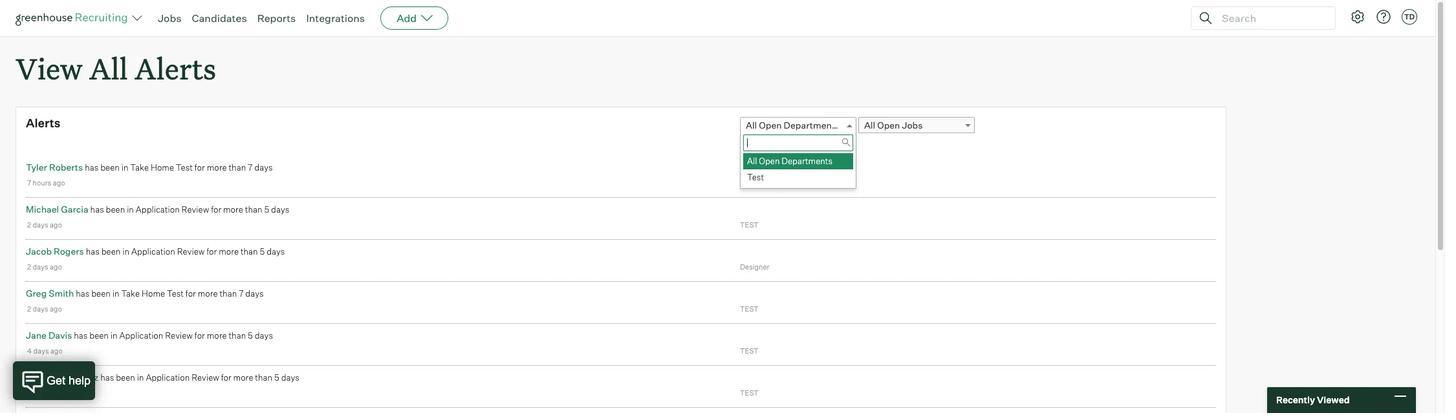 Task type: vqa. For each thing, say whether or not it's contained in the screenshot.
the topmost "alerts"
yes



Task type: locate. For each thing, give the bounding box(es) containing it.
michael down hours
[[26, 204, 59, 215]]

days
[[254, 163, 273, 173], [271, 205, 289, 215], [33, 221, 48, 230], [267, 247, 285, 257], [33, 263, 48, 272], [245, 289, 264, 299], [33, 305, 48, 314], [255, 331, 273, 341], [33, 347, 49, 356], [281, 373, 300, 383], [33, 389, 49, 398]]

0 horizontal spatial 7
[[27, 179, 31, 188]]

1 4 from the top
[[27, 347, 32, 356]]

2 down greg
[[27, 305, 31, 314]]

2
[[27, 221, 31, 230], [27, 263, 31, 272], [27, 305, 31, 314]]

7 inside 'greg smith has been in take home test for more than 7 days test'
[[239, 289, 244, 299]]

for inside tyler roberts has been in take home test for more than 7 days test
[[195, 163, 205, 173]]

2 days ago down michael garcia link
[[27, 221, 62, 230]]

5 inside michael garcia has been in application review for more than 5 days test
[[264, 205, 269, 215]]

0 vertical spatial departments
[[784, 120, 840, 131]]

for inside 'greg smith has been in take home test for more than 7 days test'
[[186, 289, 196, 299]]

4 days ago down michael martinez link
[[27, 389, 63, 398]]

more for michael garcia
[[223, 205, 243, 215]]

3 test from the top
[[740, 305, 759, 314]]

all for all open departments test
[[747, 156, 757, 166]]

has right martinez
[[100, 373, 114, 383]]

has for jane davis
[[74, 331, 88, 341]]

1 vertical spatial alerts
[[26, 116, 60, 130]]

open for all open departments
[[759, 120, 782, 131]]

michael martinez link
[[26, 372, 99, 383]]

open inside all open departments test
[[759, 156, 780, 166]]

test inside 'greg smith has been in take home test for more than 7 days test'
[[167, 289, 184, 299]]

home inside tyler roberts has been in take home test for more than 7 days test
[[151, 163, 174, 173]]

2 2 days ago from the top
[[27, 263, 62, 272]]

4 down the jane
[[27, 347, 32, 356]]

departments down all open departments link
[[782, 156, 833, 166]]

test inside michael garcia has been in application review for more than 5 days test
[[740, 221, 759, 230]]

1 test from the top
[[740, 179, 759, 188]]

3 2 days ago from the top
[[27, 305, 62, 314]]

2 michael from the top
[[26, 372, 59, 383]]

7
[[248, 163, 253, 173], [27, 179, 31, 188], [239, 289, 244, 299]]

1 horizontal spatial alerts
[[134, 49, 216, 87]]

has right the garcia
[[90, 205, 104, 215]]

for for martinez
[[221, 373, 232, 383]]

1 vertical spatial michael
[[26, 372, 59, 383]]

in for jacob rogers
[[122, 247, 129, 257]]

1 vertical spatial 2
[[27, 263, 31, 272]]

all open jobs link
[[859, 117, 975, 133]]

2 vertical spatial 7
[[239, 289, 244, 299]]

test
[[176, 163, 193, 173], [747, 172, 764, 183], [167, 289, 184, 299]]

in inside tyler roberts has been in take home test for more than 7 days test
[[121, 163, 128, 173]]

for inside michael garcia has been in application review for more than 5 days test
[[211, 205, 221, 215]]

ago
[[53, 179, 65, 188], [50, 221, 62, 230], [50, 263, 62, 272], [50, 305, 62, 314], [50, 347, 63, 356], [50, 389, 63, 398]]

home inside 'greg smith has been in take home test for more than 7 days test'
[[142, 289, 165, 299]]

application inside jane davis has been in application review for more than 5 days test
[[119, 331, 163, 341]]

2 for jacob rogers
[[27, 263, 31, 272]]

test inside michael martinez has been in application review for more than 5 days test
[[740, 389, 759, 398]]

has inside tyler roberts has been in take home test for more than 7 days test
[[85, 163, 99, 173]]

1 vertical spatial home
[[142, 289, 165, 299]]

4 test from the top
[[740, 347, 759, 356]]

2 for greg smith
[[27, 305, 31, 314]]

rogers
[[54, 246, 84, 257]]

4 days ago
[[27, 347, 63, 356], [27, 389, 63, 398]]

ago down tyler roberts link on the top left of page
[[53, 179, 65, 188]]

been for jacob rogers
[[101, 247, 121, 257]]

hours
[[33, 179, 51, 188]]

2 for michael garcia
[[27, 221, 31, 230]]

0 vertical spatial jobs
[[158, 12, 182, 25]]

alerts
[[134, 49, 216, 87], [26, 116, 60, 130]]

1 vertical spatial take
[[121, 289, 140, 299]]

1 vertical spatial 2 days ago
[[27, 263, 62, 272]]

home for tyler roberts
[[151, 163, 174, 173]]

review inside michael garcia has been in application review for more than 5 days test
[[182, 205, 209, 215]]

view all alerts
[[16, 49, 216, 87]]

None text field
[[744, 135, 854, 152]]

jacob rogers has been in application review for more than 5 days designer
[[26, 246, 770, 272]]

1 4 days ago from the top
[[27, 347, 63, 356]]

more inside jane davis has been in application review for more than 5 days test
[[207, 331, 227, 341]]

open inside all open departments link
[[759, 120, 782, 131]]

1 2 days ago from the top
[[27, 221, 62, 230]]

home
[[151, 163, 174, 173], [142, 289, 165, 299]]

been inside the jacob rogers has been in application review for more than 5 days designer
[[101, 247, 121, 257]]

departments inside all open departments link
[[784, 120, 840, 131]]

in right martinez
[[137, 373, 144, 383]]

in right the 'smith'
[[112, 289, 119, 299]]

days inside the jacob rogers has been in application review for more than 5 days designer
[[267, 247, 285, 257]]

for inside michael martinez has been in application review for more than 5 days test
[[221, 373, 232, 383]]

in inside michael martinez has been in application review for more than 5 days test
[[137, 373, 144, 383]]

all open departments
[[746, 120, 840, 131]]

open inside all open jobs link
[[878, 120, 900, 131]]

has for jacob rogers
[[86, 247, 100, 257]]

in inside michael garcia has been in application review for more than 5 days test
[[127, 205, 134, 215]]

has inside 'greg smith has been in take home test for more than 7 days test'
[[76, 289, 90, 299]]

application
[[136, 205, 180, 215], [131, 247, 175, 257], [119, 331, 163, 341], [146, 373, 190, 383]]

has
[[85, 163, 99, 173], [90, 205, 104, 215], [86, 247, 100, 257], [76, 289, 90, 299], [74, 331, 88, 341], [100, 373, 114, 383]]

martinez
[[61, 372, 99, 383]]

0 vertical spatial take
[[130, 163, 149, 173]]

2 days ago down greg smith link
[[27, 305, 62, 314]]

all inside all open jobs link
[[864, 120, 876, 131]]

departments up all open departments test
[[784, 120, 840, 131]]

all for all open departments
[[746, 120, 757, 131]]

4 for michael martinez
[[27, 389, 32, 398]]

1 vertical spatial 7
[[27, 179, 31, 188]]

integrations link
[[306, 12, 365, 25]]

been inside jane davis has been in application review for more than 5 days test
[[89, 331, 109, 341]]

in right the roberts
[[121, 163, 128, 173]]

5 inside jane davis has been in application review for more than 5 days test
[[248, 331, 253, 341]]

than
[[229, 163, 246, 173], [245, 205, 262, 215], [241, 247, 258, 257], [220, 289, 237, 299], [229, 331, 246, 341], [255, 373, 273, 383]]

in for michael garcia
[[127, 205, 134, 215]]

than for michael garcia
[[245, 205, 262, 215]]

take for roberts
[[130, 163, 149, 173]]

michael inside michael martinez has been in application review for more than 5 days test
[[26, 372, 59, 383]]

2 days ago for michael
[[27, 221, 62, 230]]

2 4 from the top
[[27, 389, 32, 398]]

test
[[740, 179, 759, 188], [740, 221, 759, 230], [740, 305, 759, 314], [740, 347, 759, 356], [740, 389, 759, 398]]

ago down michael martinez link
[[50, 389, 63, 398]]

for inside jane davis has been in application review for more than 5 days test
[[195, 331, 205, 341]]

tyler roberts link
[[26, 162, 83, 173]]

designer
[[740, 263, 770, 272]]

test inside jane davis has been in application review for more than 5 days test
[[740, 347, 759, 356]]

take
[[130, 163, 149, 173], [121, 289, 140, 299]]

than for michael martinez
[[255, 373, 273, 383]]

in inside jane davis has been in application review for more than 5 days test
[[111, 331, 118, 341]]

5 inside michael martinez has been in application review for more than 5 days test
[[274, 373, 279, 383]]

application inside michael garcia has been in application review for more than 5 days test
[[136, 205, 180, 215]]

greenhouse recruiting image
[[16, 10, 132, 26]]

1 michael from the top
[[26, 204, 59, 215]]

test for michael garcia
[[740, 221, 759, 230]]

more inside tyler roberts has been in take home test for more than 7 days test
[[207, 163, 227, 173]]

than inside michael garcia has been in application review for more than 5 days test
[[245, 205, 262, 215]]

more inside the jacob rogers has been in application review for more than 5 days designer
[[219, 247, 239, 257]]

integrations
[[306, 12, 365, 25]]

all inside all open departments test
[[747, 156, 757, 166]]

in right rogers
[[122, 247, 129, 257]]

has right rogers
[[86, 247, 100, 257]]

michael inside michael garcia has been in application review for more than 5 days test
[[26, 204, 59, 215]]

been right martinez
[[116, 373, 135, 383]]

2 4 days ago from the top
[[27, 389, 63, 398]]

all inside all open departments link
[[746, 120, 757, 131]]

viewed
[[1317, 395, 1350, 406]]

0 vertical spatial home
[[151, 163, 174, 173]]

0 vertical spatial 4
[[27, 347, 32, 356]]

2 down jacob on the bottom left of page
[[27, 263, 31, 272]]

been right the 'smith'
[[91, 289, 111, 299]]

more for jane davis
[[207, 331, 227, 341]]

2 test from the top
[[740, 221, 759, 230]]

in
[[121, 163, 128, 173], [127, 205, 134, 215], [122, 247, 129, 257], [112, 289, 119, 299], [111, 331, 118, 341], [137, 373, 144, 383]]

2 days ago for jacob
[[27, 263, 62, 272]]

jacob
[[26, 246, 52, 257]]

take inside tyler roberts has been in take home test for more than 7 days test
[[130, 163, 149, 173]]

1 horizontal spatial jobs
[[902, 120, 923, 131]]

has right the 'smith'
[[76, 289, 90, 299]]

4
[[27, 347, 32, 356], [27, 389, 32, 398]]

2 2 from the top
[[27, 263, 31, 272]]

alerts up tyler
[[26, 116, 60, 130]]

been inside michael martinez has been in application review for more than 5 days test
[[116, 373, 135, 383]]

application inside michael martinez has been in application review for more than 5 days test
[[146, 373, 190, 383]]

5 inside the jacob rogers has been in application review for more than 5 days designer
[[260, 247, 265, 257]]

1 vertical spatial 4 days ago
[[27, 389, 63, 398]]

has inside the jacob rogers has been in application review for more than 5 days designer
[[86, 247, 100, 257]]

td button
[[1400, 6, 1420, 27]]

ago down jacob rogers link
[[50, 263, 62, 272]]

in inside the jacob rogers has been in application review for more than 5 days designer
[[122, 247, 129, 257]]

2 vertical spatial 2 days ago
[[27, 305, 62, 314]]

departments
[[784, 120, 840, 131], [782, 156, 833, 166]]

review for davis
[[165, 331, 193, 341]]

jobs
[[158, 12, 182, 25], [902, 120, 923, 131]]

more
[[207, 163, 227, 173], [223, 205, 243, 215], [219, 247, 239, 257], [198, 289, 218, 299], [207, 331, 227, 341], [233, 373, 253, 383]]

has inside jane davis has been in application review for more than 5 days test
[[74, 331, 88, 341]]

ago down davis
[[50, 347, 63, 356]]

been right rogers
[[101, 247, 121, 257]]

test for jane davis
[[740, 347, 759, 356]]

garcia
[[61, 204, 88, 215]]

been right the garcia
[[106, 205, 125, 215]]

ago for garcia
[[50, 221, 62, 230]]

2 days ago
[[27, 221, 62, 230], [27, 263, 62, 272], [27, 305, 62, 314]]

take inside 'greg smith has been in take home test for more than 7 days test'
[[121, 289, 140, 299]]

review inside jane davis has been in application review for more than 5 days test
[[165, 331, 193, 341]]

for inside the jacob rogers has been in application review for more than 5 days designer
[[207, 247, 217, 257]]

5 test from the top
[[740, 389, 759, 398]]

more inside michael martinez has been in application review for more than 5 days test
[[233, 373, 253, 383]]

add
[[397, 12, 417, 25]]

been
[[100, 163, 120, 173], [106, 205, 125, 215], [101, 247, 121, 257], [91, 289, 111, 299], [89, 331, 109, 341], [116, 373, 135, 383]]

0 vertical spatial 7
[[248, 163, 253, 173]]

jane
[[26, 330, 47, 341]]

4 down michael martinez link
[[27, 389, 32, 398]]

been inside 'greg smith has been in take home test for more than 7 days test'
[[91, 289, 111, 299]]

alerts down jobs link
[[134, 49, 216, 87]]

ago down michael garcia link
[[50, 221, 62, 230]]

michael left martinez
[[26, 372, 59, 383]]

all
[[89, 49, 128, 87], [746, 120, 757, 131], [864, 120, 876, 131], [747, 156, 757, 166]]

than inside michael martinez has been in application review for more than 5 days test
[[255, 373, 273, 383]]

roberts
[[49, 162, 83, 173]]

2 days ago for greg
[[27, 305, 62, 314]]

7 inside tyler roberts has been in take home test for more than 7 days test
[[248, 163, 253, 173]]

1 vertical spatial 4
[[27, 389, 32, 398]]

3 2 from the top
[[27, 305, 31, 314]]

days inside tyler roberts has been in take home test for more than 7 days test
[[254, 163, 273, 173]]

in inside 'greg smith has been in take home test for more than 7 days test'
[[112, 289, 119, 299]]

michael
[[26, 204, 59, 215], [26, 372, 59, 383]]

davis
[[48, 330, 72, 341]]

been for jane davis
[[89, 331, 109, 341]]

2 horizontal spatial 7
[[248, 163, 253, 173]]

candidates
[[192, 12, 247, 25]]

in right the garcia
[[127, 205, 134, 215]]

than inside jane davis has been in application review for more than 5 days test
[[229, 331, 246, 341]]

in right davis
[[111, 331, 118, 341]]

take for smith
[[121, 289, 140, 299]]

0 horizontal spatial jobs
[[158, 12, 182, 25]]

0 vertical spatial 2
[[27, 221, 31, 230]]

review
[[182, 205, 209, 215], [177, 247, 205, 257], [165, 331, 193, 341], [192, 373, 219, 383]]

been inside tyler roberts has been in take home test for more than 7 days test
[[100, 163, 120, 173]]

2 up jacob on the bottom left of page
[[27, 221, 31, 230]]

more inside michael garcia has been in application review for more than 5 days test
[[223, 205, 243, 215]]

1 horizontal spatial 7
[[239, 289, 244, 299]]

5
[[264, 205, 269, 215], [260, 247, 265, 257], [248, 331, 253, 341], [274, 373, 279, 383]]

5 for martinez
[[274, 373, 279, 383]]

reports
[[257, 12, 296, 25]]

0 vertical spatial 2 days ago
[[27, 221, 62, 230]]

application for martinez
[[146, 373, 190, 383]]

review inside michael martinez has been in application review for more than 5 days test
[[192, 373, 219, 383]]

4 days ago down jane davis link
[[27, 347, 63, 356]]

has right davis
[[74, 331, 88, 341]]

more for jacob rogers
[[219, 247, 239, 257]]

1 2 from the top
[[27, 221, 31, 230]]

recently
[[1277, 395, 1316, 406]]

0 vertical spatial 4 days ago
[[27, 347, 63, 356]]

1 vertical spatial departments
[[782, 156, 833, 166]]

0 vertical spatial michael
[[26, 204, 59, 215]]

has inside michael garcia has been in application review for more than 5 days test
[[90, 205, 104, 215]]

all open departments link
[[740, 117, 857, 133]]

open
[[759, 120, 782, 131], [878, 120, 900, 131], [759, 156, 780, 166]]

days inside 'greg smith has been in take home test for more than 7 days test'
[[245, 289, 264, 299]]

application inside the jacob rogers has been in application review for more than 5 days designer
[[131, 247, 175, 257]]

in for michael martinez
[[137, 373, 144, 383]]

application for garcia
[[136, 205, 180, 215]]

has right the roberts
[[85, 163, 99, 173]]

been right the roberts
[[100, 163, 120, 173]]

been right davis
[[89, 331, 109, 341]]

been inside michael garcia has been in application review for more than 5 days test
[[106, 205, 125, 215]]

0 horizontal spatial alerts
[[26, 116, 60, 130]]

has inside michael martinez has been in application review for more than 5 days test
[[100, 373, 114, 383]]

than inside the jacob rogers has been in application review for more than 5 days designer
[[241, 247, 258, 257]]

test inside tyler roberts has been in take home test for more than 7 days test
[[176, 163, 193, 173]]

4 days ago for michael
[[27, 389, 63, 398]]

ago down the 'smith'
[[50, 305, 62, 314]]

departments inside all open departments test
[[782, 156, 833, 166]]

for
[[195, 163, 205, 173], [211, 205, 221, 215], [207, 247, 217, 257], [186, 289, 196, 299], [195, 331, 205, 341], [221, 373, 232, 383]]

has for michael martinez
[[100, 373, 114, 383]]

jobs link
[[158, 12, 182, 25]]

2 days ago down jacob on the bottom left of page
[[27, 263, 62, 272]]

review inside the jacob rogers has been in application review for more than 5 days designer
[[177, 247, 205, 257]]

2 vertical spatial 2
[[27, 305, 31, 314]]

than for jane davis
[[229, 331, 246, 341]]



Task type: describe. For each thing, give the bounding box(es) containing it.
days inside michael martinez has been in application review for more than 5 days test
[[281, 373, 300, 383]]

4 days ago for jane
[[27, 347, 63, 356]]

than for jacob rogers
[[241, 247, 258, 257]]

all open departments test
[[747, 156, 833, 183]]

test for roberts
[[176, 163, 193, 173]]

has for tyler roberts
[[85, 163, 99, 173]]

michael martinez has been in application review for more than 5 days test
[[26, 372, 759, 398]]

been for michael martinez
[[116, 373, 135, 383]]

than inside 'greg smith has been in take home test for more than 7 days test'
[[220, 289, 237, 299]]

recently viewed
[[1277, 395, 1350, 406]]

days inside michael garcia has been in application review for more than 5 days test
[[271, 205, 289, 215]]

reports link
[[257, 12, 296, 25]]

td button
[[1402, 9, 1418, 25]]

smith
[[49, 288, 74, 299]]

candidates link
[[192, 12, 247, 25]]

ago for martinez
[[50, 389, 63, 398]]

Search text field
[[1219, 9, 1324, 28]]

tyler
[[26, 162, 47, 173]]

all open jobs
[[864, 120, 923, 131]]

configure image
[[1351, 9, 1366, 25]]

jane davis has been in application review for more than 5 days test
[[26, 330, 759, 356]]

departments for all open departments
[[784, 120, 840, 131]]

more for michael martinez
[[233, 373, 253, 383]]

5 for rogers
[[260, 247, 265, 257]]

jacob rogers link
[[26, 246, 84, 257]]

been for michael garcia
[[106, 205, 125, 215]]

michael garcia link
[[26, 204, 88, 215]]

ago for davis
[[50, 347, 63, 356]]

been for tyler roberts
[[100, 163, 120, 173]]

test inside tyler roberts has been in take home test for more than 7 days test
[[740, 179, 759, 188]]

greg smith link
[[26, 288, 74, 299]]

1 vertical spatial jobs
[[902, 120, 923, 131]]

in for jane davis
[[111, 331, 118, 341]]

has for greg smith
[[76, 289, 90, 299]]

open for all open departments test
[[759, 156, 780, 166]]

test inside all open departments test
[[747, 172, 764, 183]]

for for rogers
[[207, 247, 217, 257]]

review for martinez
[[192, 373, 219, 383]]

michael for michael martinez
[[26, 372, 59, 383]]

home for greg smith
[[142, 289, 165, 299]]

application for davis
[[119, 331, 163, 341]]

ago for rogers
[[50, 263, 62, 272]]

jane davis link
[[26, 330, 72, 341]]

7 for tyler roberts
[[248, 163, 253, 173]]

for for davis
[[195, 331, 205, 341]]

view
[[16, 49, 82, 87]]

has for michael garcia
[[90, 205, 104, 215]]

michael garcia has been in application review for more than 5 days test
[[26, 204, 759, 230]]

ago for smith
[[50, 305, 62, 314]]

application for rogers
[[131, 247, 175, 257]]

greg smith has been in take home test for more than 7 days test
[[26, 288, 759, 314]]

michael for michael garcia
[[26, 204, 59, 215]]

greg
[[26, 288, 47, 299]]

departments for all open departments test
[[782, 156, 833, 166]]

been for greg smith
[[91, 289, 111, 299]]

than inside tyler roberts has been in take home test for more than 7 days test
[[229, 163, 246, 173]]

5 for davis
[[248, 331, 253, 341]]

test for michael martinez
[[740, 389, 759, 398]]

for for garcia
[[211, 205, 221, 215]]

in for greg smith
[[112, 289, 119, 299]]

in for tyler roberts
[[121, 163, 128, 173]]

4 for jane davis
[[27, 347, 32, 356]]

7 hours ago
[[27, 179, 65, 188]]

test for smith
[[167, 289, 184, 299]]

open for all open jobs
[[878, 120, 900, 131]]

all for all open jobs
[[864, 120, 876, 131]]

tyler roberts has been in take home test for more than 7 days test
[[26, 162, 759, 188]]

add button
[[381, 6, 449, 30]]

days inside jane davis has been in application review for more than 5 days test
[[255, 331, 273, 341]]

5 for garcia
[[264, 205, 269, 215]]

ago for roberts
[[53, 179, 65, 188]]

more inside 'greg smith has been in take home test for more than 7 days test'
[[198, 289, 218, 299]]

7 for greg smith
[[239, 289, 244, 299]]

review for rogers
[[177, 247, 205, 257]]

test inside 'greg smith has been in take home test for more than 7 days test'
[[740, 305, 759, 314]]

review for garcia
[[182, 205, 209, 215]]

0 vertical spatial alerts
[[134, 49, 216, 87]]

td
[[1405, 12, 1415, 21]]



